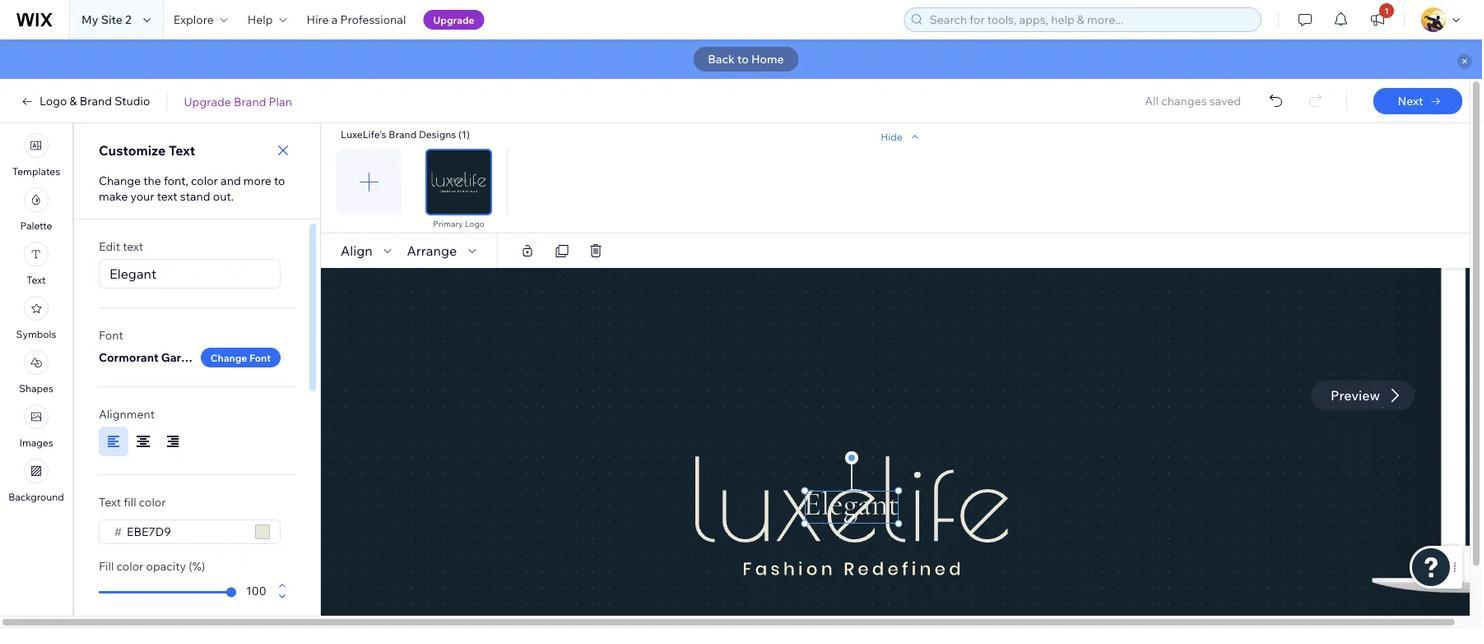 Task type: locate. For each thing, give the bounding box(es) containing it.
font up cormorant
[[99, 328, 123, 343]]

professional
[[340, 12, 406, 27]]

garamond
[[161, 351, 219, 365]]

cormorant garamond - regular
[[99, 351, 271, 365]]

1 customize from the top
[[99, 140, 166, 156]]

font,
[[164, 174, 189, 188]]

Elegant text field
[[100, 260, 280, 288]]

0 vertical spatial change
[[99, 174, 141, 188]]

1 horizontal spatial brand
[[234, 94, 266, 108]]

1 vertical spatial upgrade
[[184, 94, 231, 108]]

edit
[[99, 240, 120, 254]]

upgrade
[[433, 14, 475, 26], [184, 94, 231, 108]]

1 horizontal spatial text
[[99, 496, 121, 510]]

choose an element to customize.
[[99, 169, 276, 183]]

0 horizontal spatial change
[[99, 174, 141, 188]]

0 vertical spatial logo
[[40, 94, 67, 108]]

0 vertical spatial color
[[191, 174, 218, 188]]

out.
[[213, 189, 234, 204]]

brand left plan
[[234, 94, 266, 108]]

1 horizontal spatial logo
[[465, 219, 485, 229]]

2 vertical spatial text
[[99, 496, 121, 510]]

text button
[[24, 242, 49, 286]]

1 horizontal spatial to
[[274, 174, 285, 188]]

text up 'symbols' button
[[27, 274, 46, 286]]

arrange
[[407, 243, 457, 259]]

stand
[[180, 189, 210, 204]]

1 button
[[1360, 0, 1396, 40]]

0 horizontal spatial logo
[[40, 94, 67, 108]]

the
[[143, 174, 161, 188]]

text for text
[[27, 274, 46, 286]]

1 vertical spatial text
[[123, 240, 143, 254]]

color
[[191, 174, 218, 188], [139, 496, 166, 510], [117, 560, 144, 574]]

studio
[[115, 94, 150, 108]]

hire a professional
[[307, 12, 406, 27]]

arrange button
[[407, 241, 482, 261]]

2 horizontal spatial brand
[[389, 128, 417, 141]]

to right the back
[[738, 52, 749, 66]]

preview
[[1331, 388, 1381, 404]]

customize for customize text
[[99, 142, 166, 159]]

brand right &
[[80, 94, 112, 108]]

edit text
[[99, 240, 143, 254]]

templates button
[[12, 133, 60, 178]]

luxelife's brand designs (1)
[[341, 128, 470, 141]]

text down font,
[[157, 189, 178, 204]]

images button
[[19, 405, 53, 450]]

logo
[[40, 94, 67, 108], [465, 219, 485, 229]]

upgrade right professional
[[433, 14, 475, 26]]

choose
[[99, 169, 140, 183]]

change inside change the font, color and more to make your text stand out.
[[99, 174, 141, 188]]

shapes button
[[19, 351, 53, 395]]

customize elements
[[99, 140, 227, 156]]

upgrade up elements
[[184, 94, 231, 108]]

2 horizontal spatial text
[[169, 142, 195, 159]]

text up element
[[169, 142, 195, 159]]

brand inside button
[[234, 94, 266, 108]]

None field
[[122, 521, 250, 544]]

0 horizontal spatial font
[[99, 328, 123, 343]]

1 vertical spatial change
[[211, 352, 247, 364]]

1 vertical spatial logo
[[465, 219, 485, 229]]

to
[[738, 52, 749, 66], [205, 169, 216, 183], [274, 174, 285, 188]]

shapes
[[19, 383, 53, 395]]

1 horizontal spatial text
[[157, 189, 178, 204]]

customize.
[[219, 169, 276, 183]]

change
[[99, 174, 141, 188], [211, 352, 247, 364]]

1 vertical spatial font
[[249, 352, 271, 364]]

plan
[[269, 94, 292, 108]]

text inside button
[[27, 274, 46, 286]]

0 horizontal spatial brand
[[80, 94, 112, 108]]

1 vertical spatial text
[[27, 274, 46, 286]]

brand inside button
[[80, 94, 112, 108]]

0 vertical spatial upgrade
[[433, 14, 475, 26]]

0 vertical spatial text
[[157, 189, 178, 204]]

brand for upgrade brand plan
[[234, 94, 266, 108]]

None text field
[[241, 580, 273, 603]]

preview button
[[1312, 381, 1415, 411]]

to right more
[[274, 174, 285, 188]]

luxelife's
[[341, 128, 387, 141]]

font right -
[[249, 352, 271, 364]]

1 horizontal spatial upgrade
[[433, 14, 475, 26]]

0 horizontal spatial upgrade
[[184, 94, 231, 108]]

2 customize from the top
[[99, 142, 166, 159]]

2
[[125, 12, 132, 27]]

customize text
[[99, 142, 195, 159]]

1 horizontal spatial change
[[211, 352, 247, 364]]

1 horizontal spatial font
[[249, 352, 271, 364]]

to left and
[[205, 169, 216, 183]]

change for change the font, color and more to make your text stand out.
[[99, 174, 141, 188]]

text left fill
[[99, 496, 121, 510]]

back to home button
[[693, 47, 799, 72]]

text fill color
[[99, 496, 166, 510]]

text right edit
[[123, 240, 143, 254]]

logo left &
[[40, 94, 67, 108]]

brand left designs
[[389, 128, 417, 141]]

your
[[130, 189, 154, 204]]

0 vertical spatial text
[[169, 142, 195, 159]]

elements
[[169, 140, 227, 156]]

(%)
[[189, 560, 205, 574]]

fill
[[99, 560, 114, 574]]

logo & brand studio
[[40, 94, 150, 108]]

brand
[[80, 94, 112, 108], [234, 94, 266, 108], [389, 128, 417, 141]]

text for text fill color
[[99, 496, 121, 510]]

font inside button
[[249, 352, 271, 364]]

palette button
[[20, 188, 52, 232]]

fill
[[124, 496, 136, 510]]

saved
[[1210, 94, 1241, 108]]

color inside change the font, color and more to make your text stand out.
[[191, 174, 218, 188]]

text
[[169, 142, 195, 159], [27, 274, 46, 286], [99, 496, 121, 510]]

0 horizontal spatial text
[[27, 274, 46, 286]]

to inside button
[[738, 52, 749, 66]]

menu
[[0, 128, 72, 509]]

help
[[248, 12, 273, 27]]

images
[[19, 437, 53, 450]]

back to home alert
[[0, 40, 1483, 79]]

a
[[332, 12, 338, 27]]

upgrade button
[[423, 10, 485, 30]]

logo right primary
[[465, 219, 485, 229]]

logo inside button
[[40, 94, 67, 108]]

text
[[157, 189, 178, 204], [123, 240, 143, 254]]

2 horizontal spatial to
[[738, 52, 749, 66]]

change font
[[211, 352, 271, 364]]

my
[[82, 12, 98, 27]]

(1)
[[459, 128, 470, 141]]

upgrade for upgrade brand plan
[[184, 94, 231, 108]]

change inside button
[[211, 352, 247, 364]]

customize
[[99, 140, 166, 156], [99, 142, 166, 159]]

site
[[101, 12, 123, 27]]

0 horizontal spatial text
[[123, 240, 143, 254]]



Task type: vqa. For each thing, say whether or not it's contained in the screenshot.
"color" within the Change the font, color and more to make your text stand out.
yes



Task type: describe. For each thing, give the bounding box(es) containing it.
0 horizontal spatial to
[[205, 169, 216, 183]]

my site 2
[[82, 12, 132, 27]]

background
[[8, 491, 64, 504]]

menu containing templates
[[0, 128, 72, 509]]

more
[[244, 174, 272, 188]]

text inside change the font, color and more to make your text stand out.
[[157, 189, 178, 204]]

and
[[221, 174, 241, 188]]

next
[[1398, 94, 1424, 108]]

alignment
[[99, 408, 155, 422]]

#
[[114, 525, 122, 540]]

home
[[752, 52, 784, 66]]

change font button
[[201, 348, 281, 368]]

brand for luxelife's brand designs (1)
[[389, 128, 417, 141]]

upgrade brand plan button
[[184, 94, 292, 109]]

align button
[[341, 241, 397, 261]]

designs
[[419, 128, 456, 141]]

regular
[[228, 351, 271, 365]]

background button
[[8, 459, 64, 504]]

an
[[143, 169, 156, 183]]

to inside change the font, color and more to make your text stand out.
[[274, 174, 285, 188]]

-
[[222, 351, 226, 365]]

all
[[1145, 94, 1159, 108]]

hide
[[881, 130, 903, 143]]

templates
[[12, 165, 60, 178]]

1
[[1385, 5, 1389, 16]]

hide button
[[881, 129, 923, 144]]

Search for tools, apps, help & more... field
[[925, 8, 1256, 31]]

hire
[[307, 12, 329, 27]]

element
[[158, 169, 203, 183]]

0 vertical spatial font
[[99, 328, 123, 343]]

symbols
[[16, 328, 56, 341]]

customize for customize elements
[[99, 140, 166, 156]]

help button
[[238, 0, 297, 40]]

make
[[99, 189, 128, 204]]

2 vertical spatial color
[[117, 560, 144, 574]]

align
[[341, 243, 373, 259]]

next button
[[1374, 88, 1463, 114]]

cormorant
[[99, 351, 159, 365]]

hire a professional link
[[297, 0, 416, 40]]

change for change font
[[211, 352, 247, 364]]

primary
[[433, 219, 463, 229]]

changes
[[1162, 94, 1207, 108]]

back
[[708, 52, 735, 66]]

symbols button
[[16, 296, 56, 341]]

all changes saved
[[1145, 94, 1241, 108]]

primary logo
[[433, 219, 485, 229]]

back to home
[[708, 52, 784, 66]]

explore
[[174, 12, 214, 27]]

1 vertical spatial color
[[139, 496, 166, 510]]

opacity
[[146, 560, 186, 574]]

&
[[70, 94, 77, 108]]

fill color opacity (%)
[[99, 560, 205, 574]]

palette
[[20, 220, 52, 232]]

logo & brand studio button
[[20, 94, 150, 109]]

upgrade brand plan
[[184, 94, 292, 108]]

upgrade for upgrade
[[433, 14, 475, 26]]

change the font, color and more to make your text stand out.
[[99, 174, 285, 204]]



